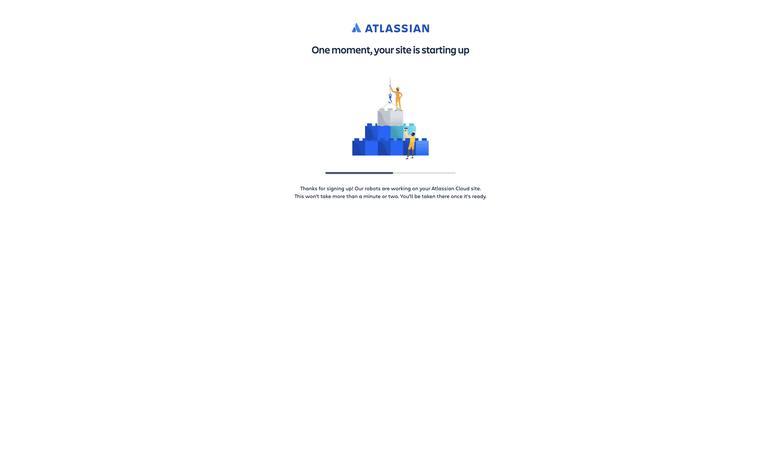 Task type: describe. For each thing, give the bounding box(es) containing it.
take
[[321, 193, 331, 200]]

two.
[[389, 193, 399, 200]]

you'll
[[400, 193, 413, 200]]

a
[[359, 193, 362, 200]]

more
[[333, 193, 345, 200]]

0 vertical spatial your
[[374, 43, 394, 56]]

thanks for signing up! our robots are working on your atlassian cloud site. this won't take more than a minute or two. you'll be taken there once it's ready.
[[295, 185, 487, 200]]

minute
[[364, 193, 381, 200]]

or
[[382, 193, 387, 200]]

moment,
[[332, 43, 373, 56]]

working
[[391, 185, 411, 192]]

thanks
[[300, 185, 318, 192]]

ready.
[[472, 193, 487, 200]]

once
[[451, 193, 463, 200]]

are
[[382, 185, 390, 192]]



Task type: locate. For each thing, give the bounding box(es) containing it.
atlassian image
[[352, 21, 430, 34], [352, 21, 430, 34]]

progress bar
[[326, 172, 456, 174]]

1 horizontal spatial your
[[420, 185, 431, 192]]

your inside thanks for signing up! our robots are working on your atlassian cloud site. this won't take more than a minute or two. you'll be taken there once it's ready.
[[420, 185, 431, 192]]

site
[[396, 43, 412, 56]]

up!
[[346, 185, 354, 192]]

one
[[312, 43, 330, 56]]

1 vertical spatial your
[[420, 185, 431, 192]]

there
[[437, 193, 450, 200]]

starting
[[422, 43, 457, 56]]

won't
[[306, 193, 319, 200]]

cloud
[[456, 185, 470, 192]]

this
[[295, 193, 304, 200]]

is
[[413, 43, 420, 56]]

one moment, your site is starting up
[[312, 43, 470, 56]]

for
[[319, 185, 326, 192]]

signing
[[327, 185, 345, 192]]

than
[[347, 193, 358, 200]]

it's
[[464, 193, 471, 200]]

on
[[412, 185, 419, 192]]

atlassian
[[432, 185, 455, 192]]

your
[[374, 43, 394, 56], [420, 185, 431, 192]]

be
[[415, 193, 421, 200]]

our
[[355, 185, 364, 192]]

up
[[458, 43, 470, 56]]

0 horizontal spatial your
[[374, 43, 394, 56]]

robots
[[365, 185, 381, 192]]

taken
[[422, 193, 436, 200]]

your up taken
[[420, 185, 431, 192]]

your left site on the right
[[374, 43, 394, 56]]

site.
[[471, 185, 481, 192]]



Task type: vqa. For each thing, say whether or not it's contained in the screenshot.
'taken'
yes



